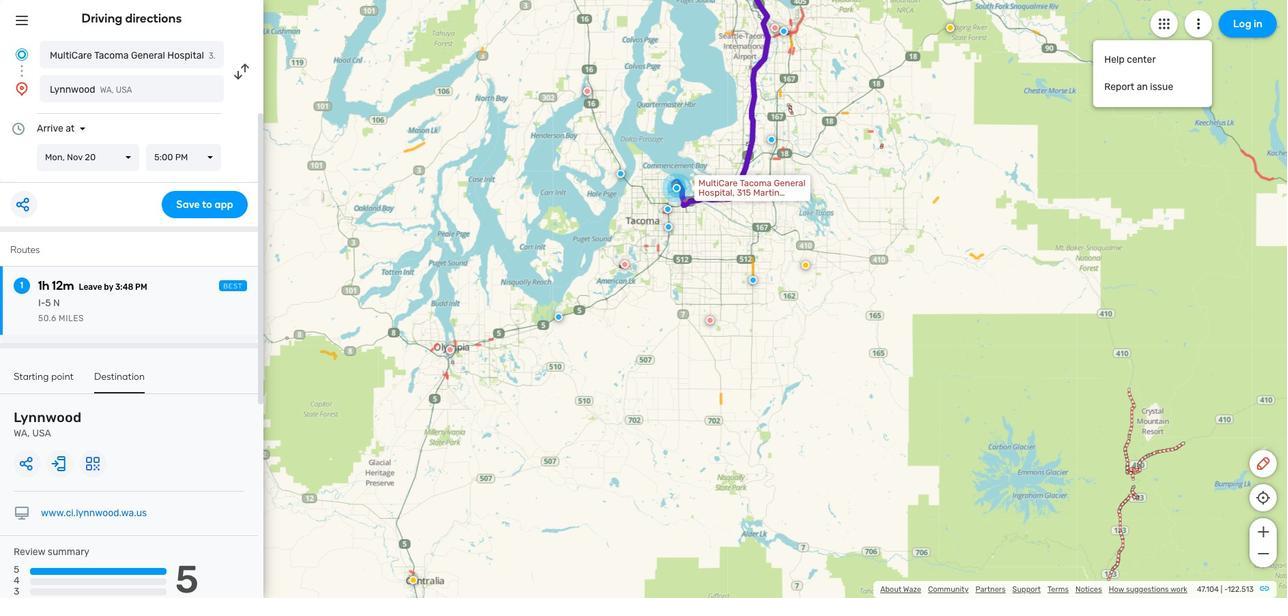 Task type: locate. For each thing, give the bounding box(es) containing it.
5:00 pm list box
[[146, 144, 221, 171]]

1 vertical spatial usa
[[32, 428, 51, 440]]

how suggestions work link
[[1109, 586, 1188, 595]]

0 vertical spatial pm
[[175, 152, 188, 162]]

general
[[131, 50, 165, 61]]

review summary
[[14, 547, 89, 558]]

arrive
[[37, 123, 63, 134]]

destination button
[[94, 371, 145, 394]]

5 left n
[[45, 298, 51, 309]]

1 vertical spatial wa,
[[14, 428, 30, 440]]

wa,
[[100, 85, 114, 95], [14, 428, 30, 440]]

5
[[45, 298, 51, 309], [14, 565, 19, 576]]

0 vertical spatial hazard image
[[947, 24, 955, 32]]

3
[[14, 587, 19, 598]]

police image
[[768, 136, 776, 144], [749, 276, 758, 285], [555, 313, 563, 321]]

wa, down starting point 'button'
[[14, 428, 30, 440]]

work
[[1171, 586, 1188, 595]]

47.104 | -122.513
[[1197, 586, 1254, 595]]

|
[[1221, 586, 1223, 595]]

review
[[14, 547, 45, 558]]

0 horizontal spatial wa,
[[14, 428, 30, 440]]

mon,
[[45, 152, 65, 162]]

1 vertical spatial pm
[[135, 283, 147, 292]]

hospital
[[167, 50, 204, 61]]

5:00
[[154, 152, 173, 162]]

1 vertical spatial 5
[[14, 565, 19, 576]]

road closed image
[[621, 261, 629, 269], [706, 317, 715, 325], [446, 346, 454, 354]]

destination
[[94, 371, 145, 383]]

5 4 3
[[14, 565, 20, 598]]

link image
[[1260, 584, 1271, 595]]

2 horizontal spatial police image
[[768, 136, 776, 144]]

best
[[223, 283, 243, 291]]

pm
[[175, 152, 188, 162], [135, 283, 147, 292]]

pm inside 5:00 pm list box
[[175, 152, 188, 162]]

waze
[[904, 586, 922, 595]]

20
[[85, 152, 96, 162]]

police image
[[780, 27, 788, 35], [617, 170, 625, 178], [664, 205, 672, 214], [665, 223, 673, 231]]

3:48
[[115, 283, 133, 292]]

0 vertical spatial wa,
[[100, 85, 114, 95]]

1 horizontal spatial 5
[[45, 298, 51, 309]]

multicare tacoma general hospital button
[[40, 41, 224, 68]]

lynnwood wa, usa down starting point 'button'
[[14, 410, 81, 440]]

about waze link
[[881, 586, 922, 595]]

www.ci.lynnwood.wa.us
[[41, 508, 147, 520]]

tacoma
[[94, 50, 129, 61]]

arrive at
[[37, 123, 75, 134]]

0 vertical spatial road closed image
[[771, 24, 779, 32]]

how
[[1109, 586, 1125, 595]]

hazard image
[[947, 24, 955, 32], [802, 261, 810, 270], [409, 577, 418, 585]]

terms link
[[1048, 586, 1069, 595]]

pm inside 1h 12m leave by 3:48 pm
[[135, 283, 147, 292]]

1 horizontal spatial pm
[[175, 152, 188, 162]]

1 horizontal spatial road closed image
[[771, 24, 779, 32]]

0 horizontal spatial hazard image
[[409, 577, 418, 585]]

terms
[[1048, 586, 1069, 595]]

1
[[20, 280, 23, 292]]

1 horizontal spatial usa
[[116, 85, 132, 95]]

5:00 pm
[[154, 152, 188, 162]]

1 vertical spatial hazard image
[[802, 261, 810, 270]]

support
[[1013, 586, 1041, 595]]

pm right 5:00
[[175, 152, 188, 162]]

5 inside 5 4 3
[[14, 565, 19, 576]]

notices link
[[1076, 586, 1102, 595]]

partners
[[976, 586, 1006, 595]]

4
[[14, 576, 20, 587]]

1 vertical spatial police image
[[749, 276, 758, 285]]

lynnwood down multicare
[[50, 84, 95, 96]]

about
[[881, 586, 902, 595]]

0 vertical spatial police image
[[768, 136, 776, 144]]

road closed image
[[771, 24, 779, 32], [583, 87, 592, 95]]

lynnwood wa, usa down multicare
[[50, 84, 132, 96]]

1 vertical spatial road closed image
[[583, 87, 592, 95]]

5 up 3
[[14, 565, 19, 576]]

partners link
[[976, 586, 1006, 595]]

routes
[[10, 244, 40, 256]]

point
[[51, 371, 74, 383]]

0 vertical spatial 5
[[45, 298, 51, 309]]

1 vertical spatial lynnwood wa, usa
[[14, 410, 81, 440]]

lynnwood
[[50, 84, 95, 96], [14, 410, 81, 426]]

0 horizontal spatial road closed image
[[583, 87, 592, 95]]

lynnwood wa, usa
[[50, 84, 132, 96], [14, 410, 81, 440]]

47.104
[[1197, 586, 1219, 595]]

0 horizontal spatial pm
[[135, 283, 147, 292]]

wa, down tacoma
[[100, 85, 114, 95]]

i-5 n 50.6 miles
[[38, 298, 84, 324]]

1 horizontal spatial road closed image
[[621, 261, 629, 269]]

12m
[[52, 279, 74, 294]]

2 vertical spatial hazard image
[[409, 577, 418, 585]]

1 vertical spatial road closed image
[[706, 317, 715, 325]]

community link
[[928, 586, 969, 595]]

2 vertical spatial police image
[[555, 313, 563, 321]]

driving
[[82, 11, 123, 26]]

pm right 3:48 at the left top of page
[[135, 283, 147, 292]]

starting
[[14, 371, 49, 383]]

mon, nov 20
[[45, 152, 96, 162]]

driving directions
[[82, 11, 182, 26]]

usa down multicare tacoma general hospital
[[116, 85, 132, 95]]

0 horizontal spatial 5
[[14, 565, 19, 576]]

usa
[[116, 85, 132, 95], [32, 428, 51, 440]]

2 horizontal spatial road closed image
[[706, 317, 715, 325]]

0 vertical spatial usa
[[116, 85, 132, 95]]

50.6
[[38, 314, 56, 324]]

usa down starting point 'button'
[[32, 428, 51, 440]]

0 horizontal spatial road closed image
[[446, 346, 454, 354]]

lynnwood down starting point 'button'
[[14, 410, 81, 426]]

-
[[1225, 586, 1228, 595]]

notices
[[1076, 586, 1102, 595]]

nov
[[67, 152, 83, 162]]



Task type: vqa. For each thing, say whether or not it's contained in the screenshot.
the us
no



Task type: describe. For each thing, give the bounding box(es) containing it.
www.ci.lynnwood.wa.us link
[[41, 508, 147, 520]]

leave
[[79, 283, 102, 292]]

1 horizontal spatial wa,
[[100, 85, 114, 95]]

1 vertical spatial lynnwood
[[14, 410, 81, 426]]

at
[[66, 123, 75, 134]]

5 inside i-5 n 50.6 miles
[[45, 298, 51, 309]]

1 horizontal spatial hazard image
[[802, 261, 810, 270]]

122.513
[[1228, 586, 1254, 595]]

pencil image
[[1256, 456, 1272, 472]]

1 horizontal spatial police image
[[749, 276, 758, 285]]

zoom in image
[[1255, 524, 1272, 541]]

mon, nov 20 list box
[[37, 144, 139, 171]]

suggestions
[[1127, 586, 1169, 595]]

support link
[[1013, 586, 1041, 595]]

about waze community partners support terms notices how suggestions work
[[881, 586, 1188, 595]]

1h
[[38, 279, 49, 294]]

1h 12m leave by 3:48 pm
[[38, 279, 147, 294]]

n
[[53, 298, 60, 309]]

starting point
[[14, 371, 74, 383]]

community
[[928, 586, 969, 595]]

directions
[[125, 11, 182, 26]]

0 vertical spatial road closed image
[[621, 261, 629, 269]]

location image
[[14, 81, 30, 97]]

2 horizontal spatial hazard image
[[947, 24, 955, 32]]

starting point button
[[14, 371, 74, 393]]

current location image
[[14, 46, 30, 63]]

miles
[[59, 314, 84, 324]]

computer image
[[14, 506, 30, 522]]

i-
[[38, 298, 45, 309]]

summary
[[48, 547, 89, 558]]

clock image
[[10, 121, 27, 137]]

by
[[104, 283, 113, 292]]

2 vertical spatial road closed image
[[446, 346, 454, 354]]

multicare tacoma general hospital
[[50, 50, 204, 61]]

0 vertical spatial lynnwood
[[50, 84, 95, 96]]

0 horizontal spatial usa
[[32, 428, 51, 440]]

0 horizontal spatial police image
[[555, 313, 563, 321]]

0 vertical spatial lynnwood wa, usa
[[50, 84, 132, 96]]

multicare
[[50, 50, 92, 61]]

zoom out image
[[1255, 546, 1272, 563]]



